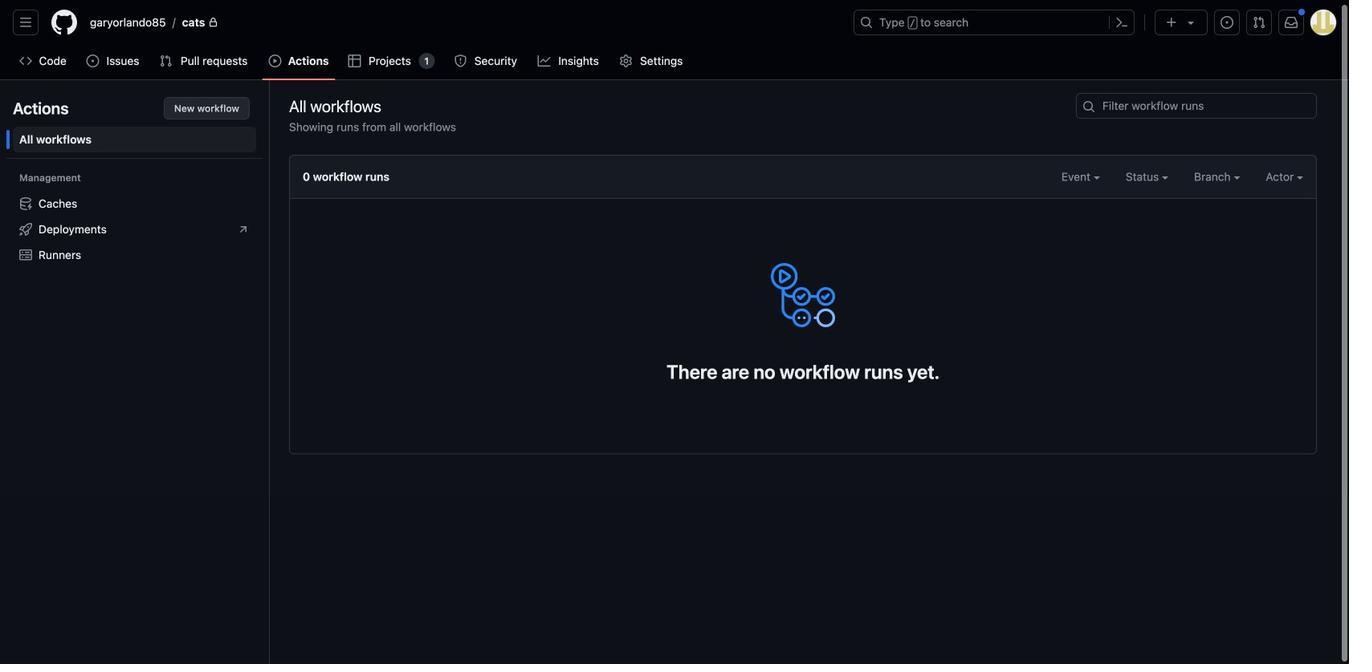 Task type: describe. For each thing, give the bounding box(es) containing it.
shield image
[[454, 55, 467, 67]]

0 vertical spatial list
[[84, 10, 844, 35]]

issue opened image
[[1221, 16, 1233, 29]]

triangle down image
[[1184, 16, 1197, 29]]

git pull request image
[[1253, 16, 1266, 29]]

1 vertical spatial list
[[13, 191, 256, 268]]

graph image
[[538, 55, 551, 67]]

issue opened image
[[86, 55, 99, 67]]

notifications image
[[1285, 16, 1298, 29]]

table image
[[348, 55, 361, 67]]



Task type: vqa. For each thing, say whether or not it's contained in the screenshot.
explore repositories navigation
no



Task type: locate. For each thing, give the bounding box(es) containing it.
homepage image
[[51, 10, 77, 35]]

gear image
[[620, 55, 632, 67]]

lock image
[[208, 18, 218, 27]]

Filter workflow runs search field
[[1076, 93, 1317, 119]]

plus image
[[1165, 16, 1178, 29]]

code image
[[19, 55, 32, 67]]

github actions image
[[771, 263, 835, 328]]

command palette image
[[1115, 16, 1128, 29]]

git pull request image
[[160, 55, 172, 67]]

search image
[[1082, 100, 1095, 113]]

None search field
[[1076, 93, 1317, 119]]

play image
[[269, 55, 282, 67]]

list
[[84, 10, 844, 35], [13, 191, 256, 268]]



